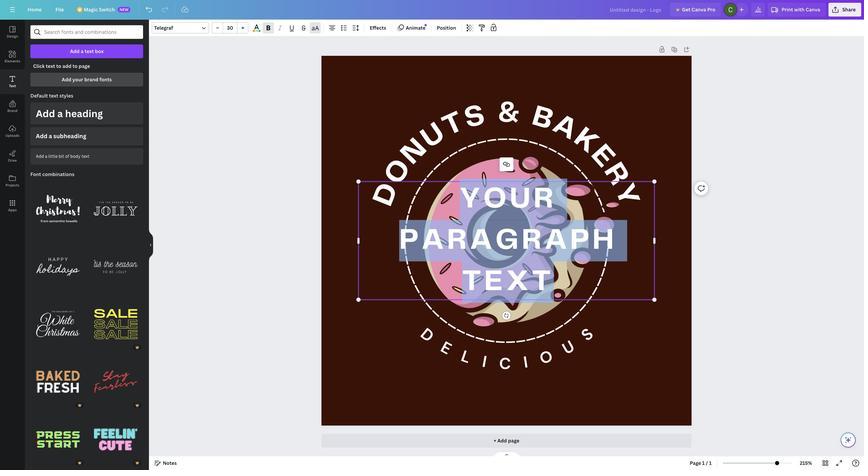 Task type: locate. For each thing, give the bounding box(es) containing it.
page 1 / 1
[[690, 460, 712, 467]]

add inside add a little bit of body text button
[[36, 154, 44, 159]]

i right l
[[480, 352, 488, 373]]

telegraf
[[154, 25, 173, 31]]

body
[[70, 154, 81, 159]]

1 horizontal spatial to
[[73, 63, 78, 69]]

get canva pro button
[[671, 3, 721, 17]]

page
[[79, 63, 90, 69], [508, 438, 520, 445]]

canva assistant image
[[844, 437, 853, 445]]

bit
[[59, 154, 64, 159]]

projects
[[6, 183, 19, 188]]

add left subheading
[[36, 132, 47, 140]]

add inside add a subheading button
[[36, 132, 47, 140]]

0 vertical spatial s
[[462, 102, 488, 134]]

add up add at left top
[[70, 48, 80, 55]]

0 horizontal spatial o
[[380, 155, 417, 190]]

to
[[56, 63, 61, 69], [73, 63, 78, 69]]

1 vertical spatial e
[[437, 337, 455, 360]]

add left your on the top left
[[62, 76, 71, 83]]

o u s
[[537, 324, 598, 370]]

effects button
[[367, 22, 389, 33]]

add a heading button
[[30, 102, 143, 125]]

1 horizontal spatial canva
[[806, 6, 821, 13]]

canva left the pro
[[692, 6, 707, 13]]

e
[[586, 140, 620, 173], [437, 337, 455, 360]]

2 canva from the left
[[806, 6, 821, 13]]

add for add a little bit of body text
[[36, 154, 44, 159]]

0 vertical spatial o
[[380, 155, 417, 190]]

add for add your brand fonts
[[62, 76, 71, 83]]

share
[[843, 6, 856, 13]]

1 horizontal spatial u
[[559, 336, 578, 360]]

1 canva from the left
[[692, 6, 707, 13]]

0 vertical spatial u
[[417, 119, 450, 154]]

projects button
[[0, 169, 25, 194]]

1 left /
[[703, 460, 705, 467]]

0 vertical spatial page
[[79, 63, 90, 69]]

brand
[[84, 76, 98, 83]]

0 horizontal spatial 1
[[703, 460, 705, 467]]

your
[[460, 186, 557, 214]]

i
[[480, 352, 488, 373], [522, 352, 529, 374]]

to right add at left top
[[73, 63, 78, 69]]

file
[[55, 6, 64, 13]]

page up add your brand fonts
[[79, 63, 90, 69]]

of
[[65, 154, 69, 159]]

1 vertical spatial s
[[577, 324, 598, 346]]

canva inside print with canva 'dropdown button'
[[806, 6, 821, 13]]

1 horizontal spatial 1
[[709, 460, 712, 467]]

draw button
[[0, 144, 25, 169]]

o inside o u s
[[537, 346, 555, 370]]

page up show pages image at the right bottom of page
[[508, 438, 520, 445]]

1 1 from the left
[[703, 460, 705, 467]]

home link
[[22, 3, 47, 17]]

page
[[690, 460, 701, 467]]

elements
[[5, 59, 20, 64]]

uploads
[[5, 133, 19, 138]]

0 horizontal spatial canva
[[692, 6, 707, 13]]

add for add a subheading
[[36, 132, 47, 140]]

s
[[462, 102, 488, 134], [577, 324, 598, 346]]

add down default
[[36, 107, 55, 120]]

main menu bar
[[0, 0, 864, 20]]

default text styles
[[30, 92, 73, 99]]

1 horizontal spatial o
[[537, 346, 555, 370]]

u inside o u s
[[559, 336, 578, 360]]

1 horizontal spatial i
[[522, 352, 529, 374]]

add left little
[[36, 154, 44, 159]]

1 vertical spatial o
[[537, 346, 555, 370]]

to left add at left top
[[56, 63, 61, 69]]

a inside add a heading button
[[57, 107, 63, 120]]

1 horizontal spatial s
[[577, 324, 598, 346]]

a inside add a subheading button
[[49, 132, 52, 140]]

add right +
[[498, 438, 507, 445]]

0 vertical spatial e
[[586, 140, 620, 173]]

text
[[85, 48, 94, 55], [46, 63, 55, 69], [49, 92, 58, 99], [82, 154, 89, 159], [462, 268, 554, 297]]

magic switch
[[84, 6, 115, 13]]

a inside add a little bit of body text button
[[45, 154, 47, 159]]

add
[[70, 48, 80, 55], [62, 76, 71, 83], [36, 107, 55, 120], [36, 132, 47, 140], [36, 154, 44, 159], [498, 438, 507, 445]]

0 horizontal spatial u
[[417, 119, 450, 154]]

e inside d e l
[[437, 337, 455, 360]]

l
[[458, 346, 473, 369]]

canva right with
[[806, 6, 821, 13]]

animate button
[[395, 22, 428, 33]]

text inside button
[[82, 154, 89, 159]]

a for text
[[81, 48, 83, 55]]

add a little bit of body text button
[[30, 148, 143, 165]]

a inside add a text box button
[[81, 48, 83, 55]]

with
[[795, 6, 805, 13]]

group
[[212, 22, 248, 33], [88, 297, 143, 352], [88, 351, 143, 410], [30, 355, 85, 410], [30, 413, 85, 468], [88, 413, 143, 468], [76, 466, 84, 471], [134, 466, 142, 471]]

1 right /
[[709, 460, 712, 467]]

0 horizontal spatial e
[[437, 337, 455, 360]]

u
[[417, 119, 450, 154], [559, 336, 578, 360]]

add inside add a text box button
[[70, 48, 80, 55]]

add a subheading button
[[30, 127, 143, 146]]

1 vertical spatial u
[[559, 336, 578, 360]]

add a subheading
[[36, 132, 86, 140]]

side panel tab list
[[0, 20, 25, 218]]

0 horizontal spatial s
[[462, 102, 488, 134]]

add inside add a heading button
[[36, 107, 55, 120]]

uploads button
[[0, 119, 25, 144]]

o
[[380, 155, 417, 190], [537, 346, 555, 370]]

0 horizontal spatial i
[[480, 352, 488, 373]]

add a heading
[[36, 107, 103, 120]]

0 horizontal spatial to
[[56, 63, 61, 69]]

effects
[[370, 25, 386, 31]]

click text to add to page
[[33, 63, 90, 69]]

2 1 from the left
[[709, 460, 712, 467]]

font combinations
[[30, 171, 74, 178]]

get
[[682, 6, 691, 13]]

&
[[498, 99, 520, 128]]

home
[[28, 6, 42, 13]]

r
[[599, 159, 634, 191]]

1
[[703, 460, 705, 467], [709, 460, 712, 467]]

a
[[81, 48, 83, 55], [57, 107, 63, 120], [549, 110, 582, 146], [49, 132, 52, 140], [45, 154, 47, 159]]

1 vertical spatial page
[[508, 438, 520, 445]]

share button
[[829, 3, 862, 17]]

print with canva button
[[768, 3, 826, 17]]

1 horizontal spatial e
[[586, 140, 620, 173]]

1 horizontal spatial page
[[508, 438, 520, 445]]

paragraph
[[399, 227, 617, 255]]

add inside add your brand fonts button
[[62, 76, 71, 83]]

add inside + add page button
[[498, 438, 507, 445]]

apps
[[8, 208, 17, 213]]

a for little
[[45, 154, 47, 159]]

i right c
[[522, 352, 529, 374]]



Task type: vqa. For each thing, say whether or not it's contained in the screenshot.
All
no



Task type: describe. For each thing, give the bounding box(es) containing it.
new image
[[425, 24, 427, 26]]

+
[[494, 438, 496, 445]]

215%
[[800, 460, 812, 467]]

file button
[[50, 3, 69, 17]]

default
[[30, 92, 48, 99]]

animate
[[406, 25, 426, 31]]

add for add a text box
[[70, 48, 80, 55]]

– – number field
[[225, 25, 235, 31]]

c
[[499, 354, 511, 375]]

add for add a heading
[[36, 107, 55, 120]]

print
[[782, 6, 794, 13]]

d
[[416, 324, 438, 347]]

your
[[72, 76, 83, 83]]

color range image
[[253, 30, 260, 32]]

o for o u s
[[537, 346, 555, 370]]

notes
[[163, 460, 177, 467]]

/
[[706, 460, 708, 467]]

add your brand fonts button
[[30, 73, 143, 87]]

Your paragraph text text field
[[360, 179, 656, 303]]

magic
[[84, 6, 98, 13]]

elements button
[[0, 45, 25, 69]]

brand
[[7, 108, 18, 113]]

position
[[437, 25, 456, 31]]

page inside button
[[508, 438, 520, 445]]

add a text box
[[70, 48, 104, 55]]

text inside your paragraph text
[[462, 268, 554, 297]]

n
[[397, 134, 433, 170]]

switch
[[99, 6, 115, 13]]

+ add page button
[[322, 434, 692, 448]]

canva inside get canva pro button
[[692, 6, 707, 13]]

click
[[33, 63, 45, 69]]

your paragraph text
[[399, 186, 617, 297]]

add
[[62, 63, 71, 69]]

font
[[30, 171, 41, 178]]

styles
[[59, 92, 73, 99]]

telegraf button
[[152, 22, 209, 33]]

1 to from the left
[[56, 63, 61, 69]]

215% button
[[795, 458, 818, 469]]

apps button
[[0, 194, 25, 218]]

s inside o u s
[[577, 324, 598, 346]]

hide image
[[149, 229, 153, 262]]

position button
[[434, 22, 459, 33]]

pro
[[708, 6, 716, 13]]

text
[[9, 84, 16, 88]]

heading
[[65, 107, 103, 120]]

a for subheading
[[49, 132, 52, 140]]

d e l
[[416, 324, 473, 369]]

combinations
[[42, 171, 74, 178]]

t
[[439, 108, 469, 142]]

Search fonts and combinations search field
[[44, 26, 129, 39]]

show pages image
[[490, 452, 523, 458]]

print with canva
[[782, 6, 821, 13]]

text button
[[0, 69, 25, 94]]

2 to from the left
[[73, 63, 78, 69]]

0 horizontal spatial page
[[79, 63, 90, 69]]

add a little bit of body text
[[36, 154, 89, 159]]

box
[[95, 48, 104, 55]]

brand button
[[0, 94, 25, 119]]

b
[[530, 103, 557, 135]]

text inside button
[[85, 48, 94, 55]]

fonts
[[100, 76, 112, 83]]

Design title text field
[[605, 3, 668, 17]]

notes button
[[152, 458, 180, 469]]

add your brand fonts
[[62, 76, 112, 83]]

o for o
[[380, 155, 417, 190]]

design button
[[0, 20, 25, 45]]

draw
[[8, 158, 17, 163]]

k
[[569, 124, 603, 159]]

little
[[48, 154, 58, 159]]

new
[[120, 7, 128, 12]]

a for heading
[[57, 107, 63, 120]]

design
[[7, 34, 18, 39]]

add a text box button
[[30, 45, 143, 58]]

subheading
[[53, 132, 86, 140]]

+ add page
[[494, 438, 520, 445]]

get canva pro
[[682, 6, 716, 13]]



